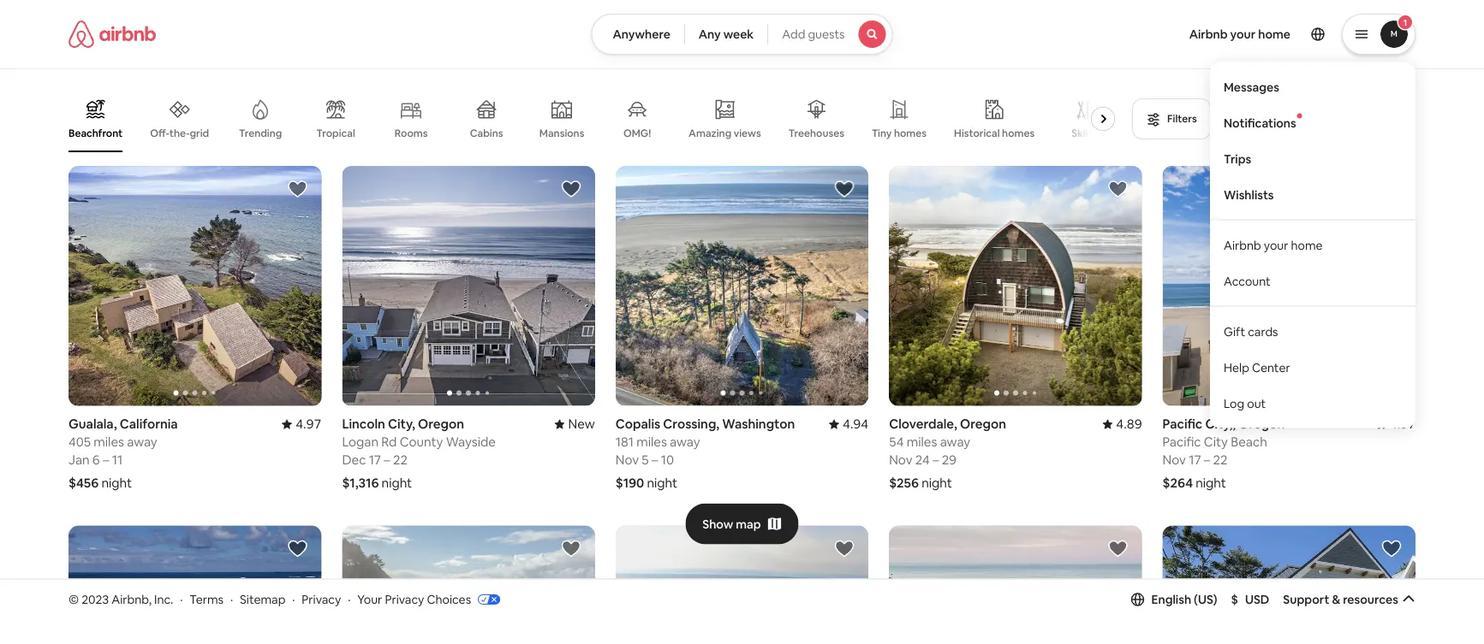 Task type: vqa. For each thing, say whether or not it's contained in the screenshot.
Check to the left
no



Task type: locate. For each thing, give the bounding box(es) containing it.
beachfront
[[69, 127, 123, 140]]

0 horizontal spatial away
[[127, 434, 157, 451]]

your up the account
[[1264, 238, 1288, 253]]

messages
[[1224, 79, 1279, 95]]

homes right historical
[[1002, 127, 1035, 140]]

away inside copalis crossing, washington 181 miles away nov 5 – 10 $190 night
[[670, 434, 700, 451]]

privacy left your
[[302, 592, 341, 608]]

1 horizontal spatial nov
[[889, 452, 912, 469]]

your
[[357, 592, 382, 608]]

nov
[[616, 452, 639, 469], [889, 452, 912, 469], [1163, 452, 1186, 469]]

4.97 for gualala, california 405 miles away jan 6 – 11 $456 night
[[296, 416, 321, 433]]

new place to stay image
[[555, 416, 595, 433]]

3 · from the left
[[292, 592, 295, 608]]

– down the city
[[1204, 452, 1210, 469]]

(us)
[[1194, 592, 1217, 608]]

· right terms
[[230, 592, 233, 608]]

2 miles from the left
[[636, 434, 667, 451]]

1 vertical spatial airbnb
[[1224, 238, 1261, 253]]

4.97 out of 5 average rating image
[[282, 416, 321, 433]]

4.89 out of 5 average rating image
[[1102, 416, 1142, 433]]

2 4.97 from the left
[[1390, 416, 1416, 433]]

1 vertical spatial your
[[1264, 238, 1288, 253]]

0 horizontal spatial your
[[1230, 27, 1256, 42]]

29
[[942, 452, 956, 469]]

3 miles from the left
[[907, 434, 937, 451]]

22 down rd
[[393, 452, 408, 469]]

oregon right cloverdale,
[[960, 416, 1006, 433]]

home up account link
[[1291, 238, 1323, 253]]

3 night from the left
[[647, 475, 677, 492]]

help center link
[[1210, 350, 1416, 386]]

3 away from the left
[[940, 434, 970, 451]]

$1,316
[[342, 475, 379, 492]]

night inside pacific city,, oregon pacific city beach nov 17 – 22 $264 night
[[1196, 475, 1226, 492]]

2 horizontal spatial away
[[940, 434, 970, 451]]

group
[[69, 86, 1122, 152], [69, 166, 321, 406], [342, 166, 595, 406], [616, 166, 868, 406], [889, 166, 1142, 406], [1163, 166, 1416, 406], [69, 526, 321, 621], [342, 526, 595, 621], [616, 526, 868, 621], [889, 526, 1142, 621], [1163, 526, 1416, 621]]

&
[[1332, 592, 1340, 608]]

– right 5
[[652, 452, 658, 469]]

0 horizontal spatial homes
[[894, 127, 927, 140]]

before
[[1302, 112, 1335, 125]]

1 button
[[1342, 14, 1416, 55]]

22 down the city
[[1213, 452, 1228, 469]]

3 – from the left
[[652, 452, 658, 469]]

miles
[[94, 434, 124, 451], [636, 434, 667, 451], [907, 434, 937, 451]]

terms
[[190, 592, 224, 608]]

cabins
[[470, 127, 503, 140]]

notifications link
[[1210, 105, 1416, 141]]

gualala, california 405 miles away jan 6 – 11 $456 night
[[69, 416, 178, 492]]

county
[[400, 434, 443, 451]]

away up 29
[[940, 434, 970, 451]]

1 horizontal spatial away
[[670, 434, 700, 451]]

anywhere
[[613, 27, 670, 42]]

4.97 out of 5 average rating image
[[1376, 416, 1416, 433]]

off-
[[150, 127, 169, 140]]

1 horizontal spatial homes
[[1002, 127, 1035, 140]]

2 – from the left
[[384, 452, 390, 469]]

airbnb your home link up messages
[[1179, 16, 1301, 52]]

0 horizontal spatial add to wishlist: lincoln city, oregon image
[[561, 179, 581, 200]]

night inside cloverdale, oregon 54 miles away nov 24 – 29 $256 night
[[922, 475, 952, 492]]

0 horizontal spatial 4.97
[[296, 416, 321, 433]]

city
[[1204, 434, 1228, 451]]

2 17 from the left
[[1189, 452, 1201, 469]]

1 pacific from the top
[[1163, 416, 1202, 433]]

gift cards link
[[1210, 314, 1416, 350]]

homes for tiny homes
[[894, 127, 927, 140]]

1 horizontal spatial 17
[[1189, 452, 1201, 469]]

1 nov from the left
[[616, 452, 639, 469]]

nov inside copalis crossing, washington 181 miles away nov 5 – 10 $190 night
[[616, 452, 639, 469]]

skiing
[[1072, 127, 1101, 140]]

0 horizontal spatial miles
[[94, 434, 124, 451]]

nov inside pacific city,, oregon pacific city beach nov 17 – 22 $264 night
[[1163, 452, 1186, 469]]

2 22 from the left
[[1213, 452, 1228, 469]]

add to wishlist: copalis crossing, washington image
[[834, 179, 855, 200]]

17 inside pacific city,, oregon pacific city beach nov 17 – 22 $264 night
[[1189, 452, 1201, 469]]

log
[[1224, 396, 1244, 412]]

cloverdale,
[[889, 416, 957, 433]]

4 · from the left
[[348, 592, 351, 608]]

miles up 11
[[94, 434, 124, 451]]

tropical
[[316, 127, 355, 140]]

privacy right your
[[385, 592, 424, 608]]

miles inside copalis crossing, washington 181 miles away nov 5 – 10 $190 night
[[636, 434, 667, 451]]

3 nov from the left
[[1163, 452, 1186, 469]]

airbnb your home up the account
[[1224, 238, 1323, 253]]

night right $1,316
[[382, 475, 412, 492]]

oregon inside lincoln city, oregon logan rd county wayside dec 17 – 22 $1,316 night
[[418, 416, 464, 433]]

$ usd
[[1231, 592, 1269, 608]]

your up messages
[[1230, 27, 1256, 42]]

nov down 54
[[889, 452, 912, 469]]

1 night from the left
[[101, 475, 132, 492]]

0 horizontal spatial privacy
[[302, 592, 341, 608]]

amazing
[[689, 127, 731, 140]]

away
[[127, 434, 157, 451], [670, 434, 700, 451], [940, 434, 970, 451]]

your
[[1230, 27, 1256, 42], [1264, 238, 1288, 253]]

– right 6
[[103, 452, 109, 469]]

away inside cloverdale, oregon 54 miles away nov 24 – 29 $256 night
[[940, 434, 970, 451]]

tiny
[[872, 127, 892, 140]]

oregon inside cloverdale, oregon 54 miles away nov 24 – 29 $256 night
[[960, 416, 1006, 433]]

privacy
[[302, 592, 341, 608], [385, 592, 424, 608]]

3 oregon from the left
[[1238, 416, 1285, 433]]

city,
[[388, 416, 415, 433]]

any week
[[699, 27, 754, 42]]

pacific
[[1163, 416, 1202, 433], [1163, 434, 1201, 451]]

away down california
[[127, 434, 157, 451]]

airbnb up the account
[[1224, 238, 1261, 253]]

2 horizontal spatial miles
[[907, 434, 937, 451]]

nov inside cloverdale, oregon 54 miles away nov 24 – 29 $256 night
[[889, 452, 912, 469]]

1 horizontal spatial 22
[[1213, 452, 1228, 469]]

· right inc.
[[180, 592, 183, 608]]

airbnb your home link
[[1179, 16, 1301, 52], [1210, 227, 1416, 263]]

2 nov from the left
[[889, 452, 912, 469]]

treehouses
[[788, 127, 844, 140]]

away down crossing,
[[670, 434, 700, 451]]

22 inside pacific city,, oregon pacific city beach nov 17 – 22 $264 night
[[1213, 452, 1228, 469]]

grid
[[190, 127, 209, 140]]

night right the $264
[[1196, 475, 1226, 492]]

resources
[[1343, 592, 1398, 608]]

usd
[[1245, 592, 1269, 608]]

nov left 5
[[616, 452, 639, 469]]

oregon up county
[[418, 416, 464, 433]]

airbnb your home link down the wishlists link
[[1210, 227, 1416, 263]]

home up messages
[[1258, 27, 1290, 42]]

show map
[[702, 517, 761, 532]]

terms link
[[190, 592, 224, 608]]

add to wishlist: lincoln city, oregon image
[[561, 179, 581, 200], [1108, 539, 1128, 560]]

– inside copalis crossing, washington 181 miles away nov 5 – 10 $190 night
[[652, 452, 658, 469]]

night
[[101, 475, 132, 492], [382, 475, 412, 492], [647, 475, 677, 492], [922, 475, 952, 492], [1196, 475, 1226, 492]]

airbnb up messages
[[1189, 27, 1228, 42]]

oregon for pacific city,, oregon
[[1238, 416, 1285, 433]]

airbnb your home up messages
[[1189, 27, 1290, 42]]

oregon inside pacific city,, oregon pacific city beach nov 17 – 22 $264 night
[[1238, 416, 1285, 433]]

1 4.97 from the left
[[296, 416, 321, 433]]

4.89
[[1116, 416, 1142, 433]]

4.97 for pacific city,, oregon pacific city beach nov 17 – 22 $264 night
[[1390, 416, 1416, 433]]

4 night from the left
[[922, 475, 952, 492]]

1 horizontal spatial 4.97
[[1390, 416, 1416, 433]]

2 night from the left
[[382, 475, 412, 492]]

17 right dec
[[369, 452, 381, 469]]

1 – from the left
[[103, 452, 109, 469]]

night down 11
[[101, 475, 132, 492]]

map
[[736, 517, 761, 532]]

5 night from the left
[[1196, 475, 1226, 492]]

5 – from the left
[[1204, 452, 1210, 469]]

night down the 10
[[647, 475, 677, 492]]

1 · from the left
[[180, 592, 183, 608]]

2 oregon from the left
[[960, 416, 1006, 433]]

mansions
[[539, 127, 584, 140]]

add to wishlist: westport, washington image
[[287, 539, 308, 560]]

1 17 from the left
[[369, 452, 381, 469]]

miles inside cloverdale, oregon 54 miles away nov 24 – 29 $256 night
[[907, 434, 937, 451]]

1 oregon from the left
[[418, 416, 464, 433]]

– down rd
[[384, 452, 390, 469]]

0 horizontal spatial nov
[[616, 452, 639, 469]]

· left privacy link
[[292, 592, 295, 608]]

1 miles from the left
[[94, 434, 124, 451]]

1 away from the left
[[127, 434, 157, 451]]

0 horizontal spatial 22
[[393, 452, 408, 469]]

· left your
[[348, 592, 351, 608]]

2 horizontal spatial nov
[[1163, 452, 1186, 469]]

your privacy choices link
[[357, 592, 500, 609]]

1 vertical spatial pacific
[[1163, 434, 1201, 451]]

away inside gualala, california 405 miles away jan 6 – 11 $456 night
[[127, 434, 157, 451]]

0 horizontal spatial 17
[[369, 452, 381, 469]]

out
[[1247, 396, 1266, 412]]

inc.
[[154, 592, 173, 608]]

pacific left the city
[[1163, 434, 1201, 451]]

1 vertical spatial home
[[1291, 238, 1323, 253]]

miles up 5
[[636, 434, 667, 451]]

jan
[[69, 452, 90, 469]]

airbnb,
[[112, 592, 152, 608]]

add guests button
[[767, 14, 893, 55]]

– inside pacific city,, oregon pacific city beach nov 17 – 22 $264 night
[[1204, 452, 1210, 469]]

17 up the $264
[[1189, 452, 1201, 469]]

away for 405 miles away
[[127, 434, 157, 451]]

show map button
[[685, 504, 799, 545]]

1 22 from the left
[[393, 452, 408, 469]]

0 vertical spatial add to wishlist: lincoln city, oregon image
[[561, 179, 581, 200]]

·
[[180, 592, 183, 608], [230, 592, 233, 608], [292, 592, 295, 608], [348, 592, 351, 608]]

0 horizontal spatial oregon
[[418, 416, 464, 433]]

airbnb
[[1189, 27, 1228, 42], [1224, 238, 1261, 253]]

1 horizontal spatial oregon
[[960, 416, 1006, 433]]

night down 29
[[922, 475, 952, 492]]

1 vertical spatial add to wishlist: lincoln city, oregon image
[[1108, 539, 1128, 560]]

5
[[642, 452, 649, 469]]

anywhere button
[[591, 14, 685, 55]]

your privacy choices
[[357, 592, 471, 608]]

– right 24
[[933, 452, 939, 469]]

1 vertical spatial airbnb your home
[[1224, 238, 1323, 253]]

pacific left city,,
[[1163, 416, 1202, 433]]

22
[[393, 452, 408, 469], [1213, 452, 1228, 469]]

2 away from the left
[[670, 434, 700, 451]]

1 horizontal spatial miles
[[636, 434, 667, 451]]

group containing off-the-grid
[[69, 86, 1122, 152]]

0 vertical spatial airbnb your home
[[1189, 27, 1290, 42]]

2 horizontal spatial oregon
[[1238, 416, 1285, 433]]

add to wishlist: gualala, california image
[[287, 179, 308, 200]]

airbnb your home
[[1189, 27, 1290, 42], [1224, 238, 1323, 253]]

wishlists link
[[1210, 177, 1416, 213]]

oregon down 'out'
[[1238, 416, 1285, 433]]

historical
[[954, 127, 1000, 140]]

homes right tiny
[[894, 127, 927, 140]]

night inside lincoln city, oregon logan rd county wayside dec 17 – 22 $1,316 night
[[382, 475, 412, 492]]

1 horizontal spatial privacy
[[385, 592, 424, 608]]

add to wishlist: bandon, oregon image
[[834, 539, 855, 560]]

support
[[1283, 592, 1329, 608]]

rd
[[381, 434, 397, 451]]

any week button
[[684, 14, 768, 55]]

nov up the $264
[[1163, 452, 1186, 469]]

0 vertical spatial pacific
[[1163, 416, 1202, 433]]

1 horizontal spatial add to wishlist: lincoln city, oregon image
[[1108, 539, 1128, 560]]

None search field
[[591, 14, 893, 55]]

cards
[[1248, 324, 1278, 340]]

– inside lincoln city, oregon logan rd county wayside dec 17 – 22 $1,316 night
[[384, 452, 390, 469]]

4 – from the left
[[933, 452, 939, 469]]

miles inside gualala, california 405 miles away jan 6 – 11 $456 night
[[94, 434, 124, 451]]

miles up 24
[[907, 434, 937, 451]]



Task type: describe. For each thing, give the bounding box(es) containing it.
nov for 181
[[616, 452, 639, 469]]

washington
[[722, 416, 795, 433]]

gualala,
[[69, 416, 117, 433]]

taxes
[[1337, 112, 1363, 125]]

181
[[616, 434, 634, 451]]

amazing views
[[689, 127, 761, 140]]

add to wishlist: cloverdale, oregon image
[[1108, 179, 1128, 200]]

filters button
[[1132, 98, 1211, 140]]

display total before taxes button
[[1225, 98, 1416, 140]]

54
[[889, 434, 904, 451]]

©
[[69, 592, 79, 608]]

cloverdale, oregon 54 miles away nov 24 – 29 $256 night
[[889, 416, 1006, 492]]

help center
[[1224, 360, 1290, 376]]

oregon for lincoln city, oregon
[[418, 416, 464, 433]]

1 horizontal spatial your
[[1264, 238, 1288, 253]]

omg!
[[623, 127, 651, 140]]

display total before taxes
[[1240, 112, 1363, 125]]

add to wishlist: pacific beach, washington image
[[1381, 539, 1402, 560]]

trips
[[1224, 151, 1251, 167]]

tiny homes
[[872, 127, 927, 140]]

log out button
[[1210, 386, 1416, 422]]

nov for pacific
[[1163, 452, 1186, 469]]

2 · from the left
[[230, 592, 233, 608]]

$
[[1231, 592, 1238, 608]]

trips link
[[1210, 141, 1416, 177]]

0 vertical spatial airbnb
[[1189, 27, 1228, 42]]

2 privacy from the left
[[385, 592, 424, 608]]

center
[[1252, 360, 1290, 376]]

gift cards
[[1224, 324, 1278, 340]]

support & resources button
[[1283, 592, 1415, 608]]

any
[[699, 27, 721, 42]]

historical homes
[[954, 127, 1035, 140]]

privacy link
[[302, 592, 341, 608]]

has notifications image
[[1297, 114, 1302, 119]]

2 pacific from the top
[[1163, 434, 1201, 451]]

guests
[[808, 27, 845, 42]]

1 vertical spatial airbnb your home link
[[1210, 227, 1416, 263]]

messages link
[[1210, 69, 1416, 105]]

4.94 out of 5 average rating image
[[829, 416, 868, 433]]

rooms
[[395, 127, 428, 140]]

wayside
[[446, 434, 496, 451]]

dec
[[342, 452, 366, 469]]

0 vertical spatial your
[[1230, 27, 1256, 42]]

support & resources
[[1283, 592, 1398, 608]]

english (us)
[[1151, 592, 1217, 608]]

11
[[112, 452, 123, 469]]

lincoln city, oregon logan rd county wayside dec 17 – 22 $1,316 night
[[342, 416, 496, 492]]

trending
[[239, 127, 282, 140]]

night inside copalis crossing, washington 181 miles away nov 5 – 10 $190 night
[[647, 475, 677, 492]]

new
[[568, 416, 595, 433]]

2023
[[82, 592, 109, 608]]

display
[[1240, 112, 1275, 125]]

views
[[734, 127, 761, 140]]

$190
[[616, 475, 644, 492]]

miles for gualala,
[[94, 434, 124, 451]]

miles for cloverdale,
[[907, 434, 937, 451]]

– inside gualala, california 405 miles away jan 6 – 11 $456 night
[[103, 452, 109, 469]]

– inside cloverdale, oregon 54 miles away nov 24 – 29 $256 night
[[933, 452, 939, 469]]

add to wishlist: neskowin, oregon image
[[561, 539, 581, 560]]

account
[[1224, 274, 1271, 289]]

$456
[[69, 475, 99, 492]]

logan
[[342, 434, 378, 451]]

add
[[782, 27, 805, 42]]

6
[[92, 452, 100, 469]]

filters
[[1167, 112, 1197, 125]]

notifications
[[1224, 115, 1296, 131]]

total
[[1277, 112, 1300, 125]]

beach
[[1231, 434, 1267, 451]]

choices
[[427, 592, 471, 608]]

pacific city,, oregon pacific city beach nov 17 – 22 $264 night
[[1163, 416, 1285, 492]]

405
[[69, 434, 91, 451]]

22 inside lincoln city, oregon logan rd county wayside dec 17 – 22 $1,316 night
[[393, 452, 408, 469]]

$264
[[1163, 475, 1193, 492]]

1 privacy from the left
[[302, 592, 341, 608]]

away for 54 miles away
[[940, 434, 970, 451]]

sitemap
[[240, 592, 285, 608]]

profile element
[[913, 0, 1416, 429]]

none search field containing anywhere
[[591, 14, 893, 55]]

10
[[661, 452, 674, 469]]

0 vertical spatial airbnb your home link
[[1179, 16, 1301, 52]]

log out
[[1224, 396, 1266, 412]]

the-
[[169, 127, 190, 140]]

english (us) button
[[1131, 592, 1217, 608]]

© 2023 airbnb, inc. ·
[[69, 592, 183, 608]]

4.94
[[843, 416, 868, 433]]

english
[[1151, 592, 1191, 608]]

night inside gualala, california 405 miles away jan 6 – 11 $456 night
[[101, 475, 132, 492]]

crossing,
[[663, 416, 719, 433]]

terms · sitemap · privacy ·
[[190, 592, 351, 608]]

homes for historical homes
[[1002, 127, 1035, 140]]

help
[[1224, 360, 1249, 376]]

off-the-grid
[[150, 127, 209, 140]]

week
[[723, 27, 754, 42]]

wishlists
[[1224, 187, 1274, 203]]

add guests
[[782, 27, 845, 42]]

gift
[[1224, 324, 1245, 340]]

17 inside lincoln city, oregon logan rd county wayside dec 17 – 22 $1,316 night
[[369, 452, 381, 469]]

copalis crossing, washington 181 miles away nov 5 – 10 $190 night
[[616, 416, 795, 492]]

0 vertical spatial home
[[1258, 27, 1290, 42]]

1
[[1403, 17, 1407, 28]]

lincoln
[[342, 416, 385, 433]]



